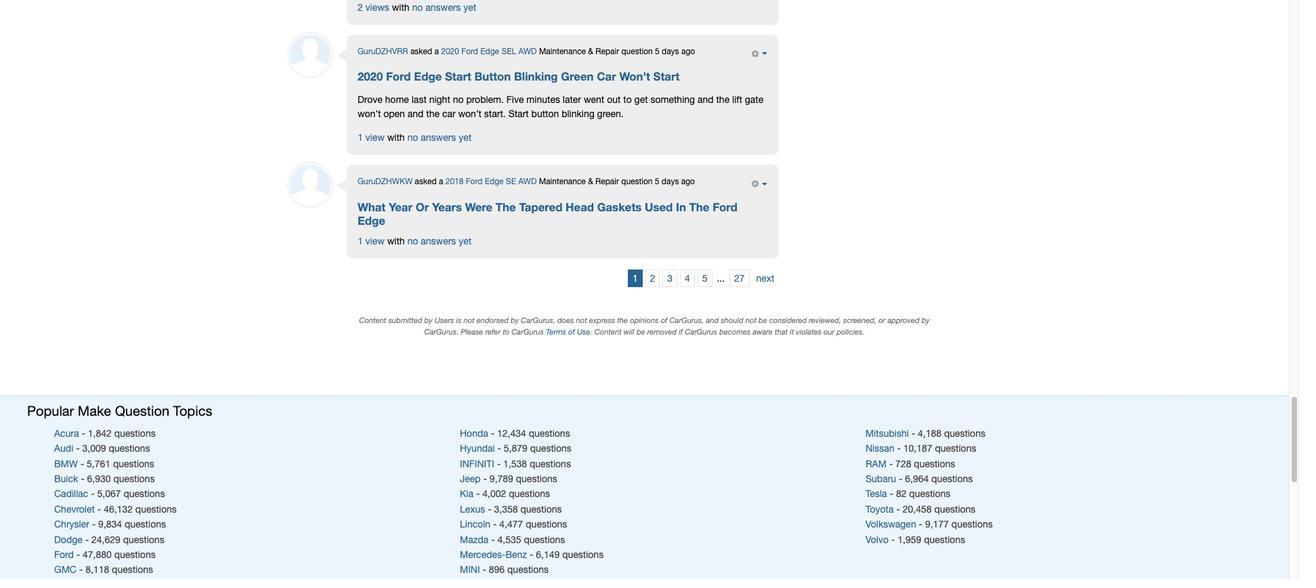Task type: describe. For each thing, give the bounding box(es) containing it.
toyota link
[[866, 504, 894, 515]]

ford up "home" in the top left of the page
[[386, 70, 411, 83]]

2 horizontal spatial start
[[653, 70, 680, 83]]

- right bmw at the left
[[80, 458, 84, 469]]

tesla
[[866, 489, 887, 500]]

green
[[561, 70, 594, 83]]

27
[[734, 273, 745, 284]]

- down 4,002
[[488, 504, 492, 515]]

or
[[879, 316, 886, 325]]

toyota
[[866, 504, 894, 515]]

12,434
[[497, 428, 526, 439]]

- left 9,834
[[92, 519, 96, 530]]

- left 4,477
[[493, 519, 497, 530]]

gmc link
[[54, 565, 77, 575]]

ford right 2018
[[466, 177, 483, 186]]

cadillac
[[54, 489, 88, 500]]

approved
[[888, 316, 920, 325]]

ram link
[[866, 458, 887, 469]]

night
[[429, 94, 450, 105]]

went
[[584, 94, 605, 105]]

volkswagen
[[866, 519, 916, 530]]

9,789
[[490, 474, 513, 484]]

bmw link
[[54, 458, 78, 469]]

4
[[685, 273, 690, 284]]

views
[[366, 2, 389, 13]]

honda - 12,434 questions hyundai - 5,879 questions infiniti - 1,538 questions jeep - 9,789 questions kia - 4,002 questions lexus - 3,358 questions lincoln - 4,477 questions mazda - 4,535 questions mercedes-benz - 6,149 questions mini - 896 questions
[[460, 428, 604, 575]]

no answers yet link for 2nd the 1 view link
[[408, 236, 472, 246]]

& for head
[[588, 177, 593, 186]]

3 by from the left
[[922, 316, 930, 325]]

2 1 view with no answers yet from the top
[[358, 236, 472, 246]]

2 for 2
[[650, 273, 655, 284]]

with for first the 1 view link
[[387, 132, 405, 143]]

- right audi
[[76, 443, 80, 454]]

answers for 2nd the 1 view link's no answers yet link
[[421, 236, 456, 246]]

lexus link
[[460, 504, 485, 515]]

- left 5,067 at the bottom of page
[[91, 489, 95, 500]]

view for first the 1 view link
[[366, 132, 385, 143]]

start inside drove home last night no problem.  five minutes later went out to get  something and the lift gate won't open and the car won't start.  start button  blinking green.
[[509, 109, 529, 119]]

8,118
[[85, 565, 109, 575]]

5,761
[[87, 458, 110, 469]]

dodge link
[[54, 534, 82, 545]]

- left 1,842
[[82, 428, 85, 439]]

mitsubishi link
[[866, 428, 909, 439]]

button
[[475, 70, 511, 83]]

& for car
[[588, 47, 593, 56]]

acura
[[54, 428, 79, 439]]

4 link
[[680, 269, 695, 287]]

the inside "content submitted by users is not endorsed by cargurus, does not express the opinions of cargurus, and should not be considered reviewed, screened, or approved by cargurus. please refer to cargurus"
[[617, 316, 628, 325]]

audi link
[[54, 443, 73, 454]]

1 not from the left
[[464, 316, 475, 325]]

repair for won't
[[596, 47, 619, 56]]

green.
[[597, 109, 624, 119]]

- right gmc link
[[79, 565, 83, 575]]

won't
[[620, 70, 650, 83]]

terms of use . content will be removed if cargurus becomes aware that it violates our policies.
[[546, 327, 865, 336]]

4,477
[[500, 519, 523, 530]]

view for 2nd the 1 view link
[[366, 236, 385, 246]]

- left '6,930' at left bottom
[[81, 474, 84, 484]]

pagination navigation navigation
[[287, 268, 779, 287]]

audi
[[54, 443, 73, 454]]

2018
[[446, 177, 464, 186]]

27 link
[[730, 269, 750, 287]]

edge left se
[[485, 177, 504, 186]]

1 by from the left
[[424, 316, 433, 325]]

10,187
[[904, 443, 933, 454]]

were
[[465, 200, 493, 214]]

2 1 view link from the top
[[358, 236, 385, 246]]

in
[[676, 200, 686, 214]]

considered
[[770, 316, 807, 325]]

2 won't from the left
[[458, 109, 482, 119]]

nissan
[[866, 443, 895, 454]]

ford inside what year or years were the tapered head gaskets used in the ford edge
[[713, 200, 738, 214]]

sel
[[502, 47, 516, 56]]

it
[[790, 327, 794, 336]]

- right the benz
[[530, 549, 533, 560]]

kia link
[[460, 489, 474, 500]]

9,834
[[98, 519, 122, 530]]

ago for used
[[681, 177, 695, 186]]

2020 ford edge start button blinking green car won't start
[[358, 70, 680, 83]]

edge inside what year or years were the tapered head gaskets used in the ford edge
[[358, 214, 385, 227]]

1 vertical spatial yet
[[459, 132, 472, 143]]

- down 5,067 at the bottom of page
[[97, 504, 101, 515]]

unanswered tab panel
[[287, 0, 779, 287]]

2 the from the left
[[689, 200, 710, 214]]

if
[[679, 327, 683, 336]]

5 for used
[[655, 177, 660, 186]]

gurudzhwkw link
[[358, 177, 413, 186]]

aware
[[753, 327, 773, 336]]

volvo link
[[866, 534, 889, 545]]

answers for no answers yet link corresponding to 2 views link
[[426, 2, 461, 13]]

2 vertical spatial yet
[[459, 236, 472, 246]]

becomes
[[720, 327, 751, 336]]

infiniti
[[460, 458, 494, 469]]

no down last
[[408, 132, 418, 143]]

0 vertical spatial yet
[[464, 2, 476, 13]]

head
[[566, 200, 594, 214]]

0 vertical spatial and
[[698, 94, 714, 105]]

next link
[[752, 270, 779, 286]]

to inside drove home last night no problem.  five minutes later went out to get  something and the lift gate won't open and the car won't start.  start button  blinking green.
[[623, 94, 632, 105]]

with for 2 views link
[[392, 2, 410, 13]]

buick
[[54, 474, 78, 484]]

ago for start
[[682, 47, 695, 56]]

- down 82
[[897, 504, 900, 515]]

mini link
[[460, 565, 480, 575]]

chrysler
[[54, 519, 89, 530]]

submitted
[[389, 316, 422, 325]]

se
[[506, 177, 516, 186]]

1 vertical spatial 2020
[[358, 70, 383, 83]]

content inside "content submitted by users is not endorsed by cargurus, does not express the opinions of cargurus, and should not be considered reviewed, screened, or approved by cargurus. please refer to cargurus"
[[359, 316, 386, 325]]

hyundai
[[460, 443, 495, 454]]

a for years
[[439, 177, 443, 186]]

5,879
[[504, 443, 528, 454]]

violates
[[796, 327, 822, 336]]

of inside "content submitted by users is not endorsed by cargurus, does not express the opinions of cargurus, and should not be considered reviewed, screened, or approved by cargurus. please refer to cargurus"
[[661, 316, 668, 325]]

start.
[[484, 109, 506, 119]]

6,930
[[87, 474, 111, 484]]

- up mercedes-benz link
[[491, 534, 495, 545]]

- left 82
[[890, 489, 894, 500]]

something
[[651, 94, 695, 105]]

cadillac link
[[54, 489, 88, 500]]

- up 728 at the bottom of page
[[897, 443, 901, 454]]

answers for no answers yet link corresponding to first the 1 view link
[[421, 132, 456, 143]]

tesla link
[[866, 489, 887, 500]]

question
[[115, 403, 169, 419]]

mazda link
[[460, 534, 489, 545]]

infiniti link
[[460, 458, 494, 469]]

2 link
[[645, 269, 660, 287]]

express
[[589, 316, 615, 325]]

- left 5,879
[[498, 443, 501, 454]]

- down volkswagen
[[892, 534, 895, 545]]

3,358
[[494, 504, 518, 515]]

- right ford link
[[76, 549, 80, 560]]

button
[[532, 109, 559, 119]]

removed
[[647, 327, 677, 336]]



Task type: vqa. For each thing, say whether or not it's contained in the screenshot.
top Limited
no



Task type: locate. For each thing, give the bounding box(es) containing it.
lift
[[732, 94, 742, 105]]

- up 9,789
[[497, 458, 501, 469]]

yet down problem.
[[459, 132, 472, 143]]

0 vertical spatial awd
[[519, 47, 537, 56]]

drove
[[358, 94, 383, 105]]

0 horizontal spatial 2020
[[358, 70, 383, 83]]

1 vertical spatial view
[[366, 236, 385, 246]]

2 views link
[[358, 2, 389, 13]]

cargurus, up if
[[670, 316, 704, 325]]

ford up button
[[462, 47, 478, 56]]

- left 728 at the bottom of page
[[889, 458, 893, 469]]

5 inside the pagination navigation navigation
[[702, 273, 708, 284]]

questions
[[114, 428, 156, 439], [529, 428, 570, 439], [944, 428, 986, 439], [109, 443, 150, 454], [530, 443, 572, 454], [935, 443, 977, 454], [113, 458, 154, 469], [530, 458, 571, 469], [914, 458, 956, 469], [113, 474, 155, 484], [516, 474, 557, 484], [932, 474, 973, 484], [124, 489, 165, 500], [509, 489, 550, 500], [909, 489, 951, 500], [135, 504, 177, 515], [521, 504, 562, 515], [935, 504, 976, 515], [125, 519, 166, 530], [526, 519, 567, 530], [952, 519, 993, 530], [123, 534, 164, 545], [524, 534, 565, 545], [924, 534, 966, 545], [114, 549, 156, 560], [562, 549, 604, 560], [112, 565, 153, 575], [507, 565, 549, 575]]

0 horizontal spatial start
[[445, 70, 471, 83]]

ago up in
[[681, 177, 695, 186]]

last
[[412, 94, 427, 105]]

1 vertical spatial 1
[[358, 236, 363, 246]]

the right in
[[689, 200, 710, 214]]

no answers yet link for first the 1 view link
[[408, 132, 472, 143]]

gurudzhvrr asked a 2020 ford edge sel awd maintenance & repair             question             5 days ago
[[358, 47, 695, 56]]

1 vertical spatial 1 view link
[[358, 236, 385, 246]]

1 horizontal spatial the
[[617, 316, 628, 325]]

2 question from the top
[[621, 177, 653, 186]]

terms of use link
[[546, 327, 590, 336]]

awd right 'sel'
[[519, 47, 537, 56]]

volkswagen link
[[866, 519, 916, 530]]

subaru link
[[866, 474, 896, 484]]

screened,
[[844, 316, 877, 325]]

the left "lift"
[[716, 94, 730, 105]]

1 vertical spatial content
[[595, 327, 622, 336]]

0 vertical spatial no answers yet link
[[412, 2, 476, 13]]

question for won't
[[622, 47, 653, 56]]

gmc
[[54, 565, 77, 575]]

0 vertical spatial be
[[759, 316, 767, 325]]

1 horizontal spatial the
[[689, 200, 710, 214]]

drove home last night no problem.  five minutes later went out to get  something and the lift gate won't open and the car won't start.  start button  blinking green.
[[358, 94, 764, 119]]

1,959
[[898, 534, 922, 545]]

1 horizontal spatial to
[[623, 94, 632, 105]]

1 vertical spatial with
[[387, 132, 405, 143]]

1 vertical spatial a
[[439, 177, 443, 186]]

& up head
[[588, 177, 593, 186]]

question up won't
[[622, 47, 653, 56]]

2 ago from the top
[[681, 177, 695, 186]]

2 vertical spatial no answers yet link
[[408, 236, 472, 246]]

1 vertical spatial asked
[[415, 177, 437, 186]]

& up green
[[588, 47, 593, 56]]

asked up the or
[[415, 177, 437, 186]]

content
[[359, 316, 386, 325], [595, 327, 622, 336]]

start
[[445, 70, 471, 83], [653, 70, 680, 83], [509, 109, 529, 119]]

question up gaskets
[[621, 177, 653, 186]]

728
[[896, 458, 912, 469]]

0 horizontal spatial to
[[503, 327, 510, 336]]

yet up 2020 ford edge sel awd link
[[464, 2, 476, 13]]

1 view link
[[358, 132, 385, 143], [358, 236, 385, 246]]

1 horizontal spatial start
[[509, 109, 529, 119]]

edge left 'sel'
[[481, 47, 499, 56]]

0 horizontal spatial the
[[496, 200, 516, 214]]

of up the removed
[[661, 316, 668, 325]]

- right honda link
[[491, 428, 495, 439]]

edge inside 2020 ford edge start button blinking green car won't start link
[[414, 70, 442, 83]]

content down express
[[595, 327, 622, 336]]

2 maintenance from the top
[[539, 177, 586, 186]]

1 view with no answers yet down the or
[[358, 236, 472, 246]]

2 horizontal spatial not
[[746, 316, 757, 325]]

- right jeep on the bottom left of page
[[483, 474, 487, 484]]

does
[[558, 316, 574, 325]]

start down five
[[509, 109, 529, 119]]

no answers yet link for 2 views link
[[412, 2, 476, 13]]

1 vertical spatial 2
[[650, 273, 655, 284]]

view
[[366, 132, 385, 143], [366, 236, 385, 246]]

mitsubishi
[[866, 428, 909, 439]]

not right is
[[464, 316, 475, 325]]

1 vertical spatial awd
[[518, 177, 537, 186]]

0 vertical spatial with
[[392, 2, 410, 13]]

asked for edge
[[410, 47, 432, 56]]

1 horizontal spatial cargurus
[[685, 327, 717, 336]]

0 vertical spatial a
[[435, 47, 439, 56]]

1 left 2 link
[[633, 273, 638, 284]]

content left submitted
[[359, 316, 386, 325]]

question
[[622, 47, 653, 56], [621, 177, 653, 186]]

start up night
[[445, 70, 471, 83]]

make
[[78, 403, 111, 419]]

0 vertical spatial asked
[[410, 47, 432, 56]]

47,880
[[83, 549, 112, 560]]

cargurus inside "content submitted by users is not endorsed by cargurus, does not express the opinions of cargurus, and should not be considered reviewed, screened, or approved by cargurus. please refer to cargurus"
[[512, 327, 544, 336]]

benz
[[506, 549, 527, 560]]

5 left ...
[[702, 273, 708, 284]]

2 & from the top
[[588, 177, 593, 186]]

2 vertical spatial answers
[[421, 236, 456, 246]]

0 vertical spatial answers
[[426, 2, 461, 13]]

with down year
[[387, 236, 405, 246]]

2 by from the left
[[511, 316, 519, 325]]

1 vertical spatial days
[[662, 177, 679, 186]]

1 view with no answers yet down 'open'
[[358, 132, 472, 143]]

the down night
[[426, 109, 440, 119]]

with right 'views'
[[392, 2, 410, 13]]

mitsubishi - 4,188 questions nissan - 10,187 questions ram - 728 questions subaru - 6,964 questions tesla - 82 questions toyota - 20,458 questions volkswagen - 9,177 questions volvo - 1,959 questions
[[866, 428, 993, 545]]

car
[[442, 109, 456, 119]]

2 awd from the top
[[518, 177, 537, 186]]

2 view from the top
[[366, 236, 385, 246]]

asked for or
[[415, 177, 437, 186]]

by right endorsed on the left
[[511, 316, 519, 325]]

2 left 'views'
[[358, 2, 363, 13]]

to inside "content submitted by users is not endorsed by cargurus, does not express the opinions of cargurus, and should not be considered reviewed, screened, or approved by cargurus. please refer to cargurus"
[[503, 327, 510, 336]]

no answers yet link down car
[[408, 132, 472, 143]]

1 cargurus, from the left
[[521, 316, 555, 325]]

to right refer
[[503, 327, 510, 336]]

chrysler link
[[54, 519, 89, 530]]

ago up something
[[682, 47, 695, 56]]

next
[[756, 273, 775, 284]]

view down 'open'
[[366, 132, 385, 143]]

0 vertical spatial ago
[[682, 47, 695, 56]]

0 vertical spatial content
[[359, 316, 386, 325]]

0 vertical spatial days
[[662, 47, 679, 56]]

1 ago from the top
[[682, 47, 695, 56]]

5
[[655, 47, 660, 56], [655, 177, 660, 186], [702, 273, 708, 284]]

1 down drove
[[358, 132, 363, 143]]

blinking
[[514, 70, 558, 83]]

1 vertical spatial of
[[568, 327, 575, 336]]

a down 2 views with no answers yet
[[435, 47, 439, 56]]

2 cargurus, from the left
[[670, 316, 704, 325]]

days for start
[[662, 47, 679, 56]]

2 horizontal spatial the
[[716, 94, 730, 105]]

answers down years
[[421, 236, 456, 246]]

- up 47,880
[[85, 534, 89, 545]]

0 vertical spatial the
[[716, 94, 730, 105]]

2 vertical spatial and
[[706, 316, 719, 325]]

5 up used
[[655, 177, 660, 186]]

1 vertical spatial 5
[[655, 177, 660, 186]]

1 vertical spatial no answers yet link
[[408, 132, 472, 143]]

0 horizontal spatial not
[[464, 316, 475, 325]]

of left use
[[568, 327, 575, 336]]

1 vertical spatial be
[[637, 327, 645, 336]]

home
[[385, 94, 409, 105]]

2 left 3 at the right top
[[650, 273, 655, 284]]

0 horizontal spatial of
[[568, 327, 575, 336]]

0 vertical spatial maintenance
[[539, 47, 586, 56]]

1,538
[[503, 458, 527, 469]]

repair for gaskets
[[596, 177, 619, 186]]

be right will
[[637, 327, 645, 336]]

1 view from the top
[[366, 132, 385, 143]]

maintenance up head
[[539, 177, 586, 186]]

- up 82
[[899, 474, 903, 484]]

1 1 view with no answers yet from the top
[[358, 132, 472, 143]]

of
[[661, 316, 668, 325], [568, 327, 575, 336]]

is
[[456, 316, 462, 325]]

days for used
[[662, 177, 679, 186]]

1 cargurus from the left
[[512, 327, 544, 336]]

1 for 2nd the 1 view link
[[358, 236, 363, 246]]

1 vertical spatial and
[[408, 109, 424, 119]]

start up something
[[653, 70, 680, 83]]

no inside drove home last night no problem.  five minutes later went out to get  something and the lift gate won't open and the car won't start.  start button  blinking green.
[[453, 94, 464, 105]]

jeep link
[[460, 474, 481, 484]]

1 vertical spatial &
[[588, 177, 593, 186]]

no down the or
[[408, 236, 418, 246]]

ford up gmc link
[[54, 549, 74, 560]]

be inside "content submitted by users is not endorsed by cargurus, does not express the opinions of cargurus, and should not be considered reviewed, screened, or approved by cargurus. please refer to cargurus"
[[759, 316, 767, 325]]

1 1 view link from the top
[[358, 132, 385, 143]]

edge down 'what'
[[358, 214, 385, 227]]

not up 'aware'
[[746, 316, 757, 325]]

1 horizontal spatial won't
[[458, 109, 482, 119]]

1 vertical spatial to
[[503, 327, 510, 336]]

0 horizontal spatial content
[[359, 316, 386, 325]]

get
[[635, 94, 648, 105]]

jeep
[[460, 474, 481, 484]]

year
[[389, 200, 413, 214]]

1 down 'what'
[[358, 236, 363, 246]]

refer
[[485, 327, 501, 336]]

1 inside 1 link
[[633, 273, 638, 284]]

view down 'what'
[[366, 236, 385, 246]]

mercedes-
[[460, 549, 506, 560]]

1 question from the top
[[622, 47, 653, 56]]

1 the from the left
[[496, 200, 516, 214]]

buick link
[[54, 474, 78, 484]]

0 vertical spatial of
[[661, 316, 668, 325]]

0 vertical spatial 2020
[[441, 47, 459, 56]]

awd right se
[[518, 177, 537, 186]]

1 view link down 'what'
[[358, 236, 385, 246]]

0 horizontal spatial be
[[637, 327, 645, 336]]

and left "lift"
[[698, 94, 714, 105]]

maintenance up green
[[539, 47, 586, 56]]

answers down car
[[421, 132, 456, 143]]

1
[[358, 132, 363, 143], [358, 236, 363, 246], [633, 273, 638, 284]]

2 cargurus from the left
[[685, 327, 717, 336]]

awd for the
[[518, 177, 537, 186]]

&
[[588, 47, 593, 56], [588, 177, 593, 186]]

0 horizontal spatial by
[[424, 316, 433, 325]]

no answers yet link
[[412, 2, 476, 13], [408, 132, 472, 143], [408, 236, 472, 246]]

1 horizontal spatial be
[[759, 316, 767, 325]]

by right approved
[[922, 316, 930, 325]]

3 link
[[663, 269, 678, 287]]

2 for 2 views with no answers yet
[[358, 2, 363, 13]]

ford right in
[[713, 200, 738, 214]]

0 vertical spatial 2
[[358, 2, 363, 13]]

1 won't from the left
[[358, 109, 381, 119]]

to left get on the left top
[[623, 94, 632, 105]]

4,535
[[498, 534, 521, 545]]

5 link
[[698, 269, 712, 287]]

minutes
[[527, 94, 560, 105]]

terms
[[546, 327, 566, 336]]

by left users
[[424, 316, 433, 325]]

subaru
[[866, 474, 896, 484]]

2020 up night
[[441, 47, 459, 56]]

0 horizontal spatial the
[[426, 109, 440, 119]]

0 horizontal spatial 2
[[358, 2, 363, 13]]

question for gaskets
[[621, 177, 653, 186]]

no answers yet link up 2020 ford edge sel awd link
[[412, 2, 476, 13]]

awd for blinking
[[519, 47, 537, 56]]

endorsed
[[477, 316, 509, 325]]

1 vertical spatial 1 view with no answers yet
[[358, 236, 472, 246]]

be
[[759, 316, 767, 325], [637, 327, 645, 336]]

users
[[435, 316, 454, 325]]

6,149
[[536, 549, 560, 560]]

blinking
[[562, 109, 595, 119]]

what
[[358, 200, 386, 214]]

repair
[[596, 47, 619, 56], [596, 177, 619, 186]]

2 vertical spatial 5
[[702, 273, 708, 284]]

popular
[[27, 403, 74, 419]]

ford inside the acura - 1,842 questions audi - 3,009 questions bmw - 5,761 questions buick - 6,930 questions cadillac - 5,067 questions chevrolet - 46,132 questions chrysler - 9,834 questions dodge - 24,629 questions ford - 47,880 questions gmc - 8,118 questions
[[54, 549, 74, 560]]

1 for first the 1 view link
[[358, 132, 363, 143]]

cargurus, up terms in the bottom of the page
[[521, 316, 555, 325]]

0 vertical spatial 1 view link
[[358, 132, 385, 143]]

1 horizontal spatial by
[[511, 316, 519, 325]]

82
[[896, 489, 907, 500]]

what year or years were the tapered head gaskets used in the ford edge link
[[358, 200, 768, 228]]

1 vertical spatial the
[[426, 109, 440, 119]]

1 vertical spatial ago
[[681, 177, 695, 186]]

five
[[507, 94, 524, 105]]

yet
[[464, 2, 476, 13], [459, 132, 472, 143], [459, 236, 472, 246]]

won't down drove
[[358, 109, 381, 119]]

1 horizontal spatial 2
[[650, 273, 655, 284]]

0 vertical spatial to
[[623, 94, 632, 105]]

2 not from the left
[[576, 316, 587, 325]]

cargurus left terms in the bottom of the page
[[512, 327, 544, 336]]

1 & from the top
[[588, 47, 593, 56]]

later
[[563, 94, 581, 105]]

1 horizontal spatial not
[[576, 316, 587, 325]]

1 repair from the top
[[596, 47, 619, 56]]

0 vertical spatial 5
[[655, 47, 660, 56]]

0 horizontal spatial cargurus,
[[521, 316, 555, 325]]

5 for start
[[655, 47, 660, 56]]

2 vertical spatial with
[[387, 236, 405, 246]]

lexus
[[460, 504, 485, 515]]

1 vertical spatial question
[[621, 177, 653, 186]]

car
[[597, 70, 616, 83]]

acura link
[[54, 428, 79, 439]]

asked right gurudzhvrr link
[[410, 47, 432, 56]]

0 vertical spatial question
[[622, 47, 653, 56]]

no right 'views'
[[412, 2, 423, 13]]

1 vertical spatial answers
[[421, 132, 456, 143]]

3,009
[[82, 443, 106, 454]]

maintenance for green
[[539, 47, 586, 56]]

9,177
[[925, 519, 949, 530]]

0 vertical spatial view
[[366, 132, 385, 143]]

2 inside 2 link
[[650, 273, 655, 284]]

a for start
[[435, 47, 439, 56]]

1 vertical spatial repair
[[596, 177, 619, 186]]

repair up car
[[596, 47, 619, 56]]

and down last
[[408, 109, 424, 119]]

a
[[435, 47, 439, 56], [439, 177, 443, 186]]

and inside "content submitted by users is not endorsed by cargurus, does not express the opinions of cargurus, and should not be considered reviewed, screened, or approved by cargurus. please refer to cargurus"
[[706, 316, 719, 325]]

1 vertical spatial maintenance
[[539, 177, 586, 186]]

- left 896
[[483, 565, 486, 575]]

2 vertical spatial 1
[[633, 273, 638, 284]]

with for 2nd the 1 view link
[[387, 236, 405, 246]]

1 horizontal spatial 2020
[[441, 47, 459, 56]]

2 horizontal spatial by
[[922, 316, 930, 325]]

2 repair from the top
[[596, 177, 619, 186]]

mini
[[460, 565, 480, 575]]

0 vertical spatial 1 view with no answers yet
[[358, 132, 472, 143]]

0 horizontal spatial won't
[[358, 109, 381, 119]]

that
[[775, 327, 788, 336]]

0 horizontal spatial cargurus
[[512, 327, 544, 336]]

used
[[645, 200, 673, 214]]

or
[[416, 200, 429, 214]]

1 awd from the top
[[519, 47, 537, 56]]

1 maintenance from the top
[[539, 47, 586, 56]]

0 vertical spatial repair
[[596, 47, 619, 56]]

2 vertical spatial the
[[617, 316, 628, 325]]

the down se
[[496, 200, 516, 214]]

not up use
[[576, 316, 587, 325]]

0 vertical spatial &
[[588, 47, 593, 56]]

- down the 20,458
[[919, 519, 923, 530]]

with down 'open'
[[387, 132, 405, 143]]

no answers yet link down years
[[408, 236, 472, 246]]

out
[[607, 94, 621, 105]]

repair up gaskets
[[596, 177, 619, 186]]

46,132
[[104, 504, 133, 515]]

0 vertical spatial 1
[[358, 132, 363, 143]]

won't down problem.
[[458, 109, 482, 119]]

3 not from the left
[[746, 316, 757, 325]]

- right kia link
[[476, 489, 480, 500]]

lincoln link
[[460, 519, 491, 530]]

topics
[[173, 403, 212, 419]]

1 horizontal spatial cargurus,
[[670, 316, 704, 325]]

2020 up drove
[[358, 70, 383, 83]]

1 horizontal spatial of
[[661, 316, 668, 325]]

will
[[624, 327, 635, 336]]

chevrolet link
[[54, 504, 95, 515]]

maintenance for tapered
[[539, 177, 586, 186]]

1 horizontal spatial content
[[595, 327, 622, 336]]

- up 10,187
[[912, 428, 915, 439]]



